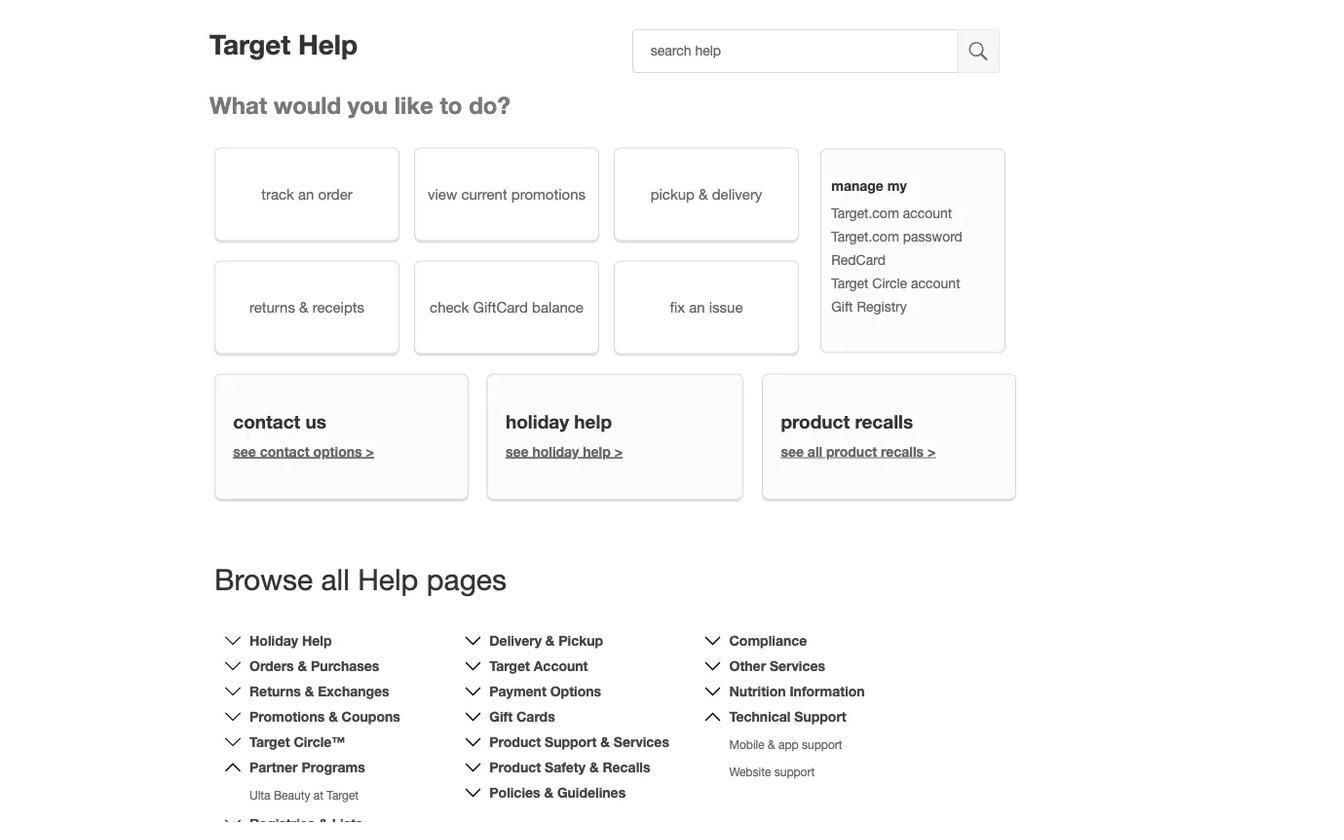 Task type: vqa. For each thing, say whether or not it's contained in the screenshot.
first PRE-
no



Task type: locate. For each thing, give the bounding box(es) containing it.
1 see from the left
[[233, 444, 256, 460]]

check giftcard balance
[[430, 299, 584, 316]]

0 vertical spatial support
[[795, 709, 847, 725]]

help down holiday help
[[583, 444, 611, 460]]

1 vertical spatial support
[[775, 766, 815, 779]]

account
[[903, 205, 953, 221], [911, 275, 961, 291]]

nutrition
[[730, 684, 786, 700]]

returns & receipts link
[[214, 261, 400, 354]]

gift inside the target.com account target.com password redcard target circle account gift registry
[[832, 299, 853, 315]]

help left 'pages' at left bottom
[[358, 562, 419, 597]]

& down safety at the left bottom
[[544, 785, 554, 801]]

2 horizontal spatial >
[[928, 444, 936, 460]]

other
[[730, 658, 766, 674]]

track
[[261, 186, 294, 203]]

2 vertical spatial help
[[302, 633, 332, 649]]

issue
[[709, 299, 743, 316]]

2 product from the top
[[490, 760, 541, 776]]

target.com up the redcard link
[[832, 228, 900, 244]]

0 horizontal spatial an
[[298, 186, 314, 203]]

0 vertical spatial gift
[[832, 299, 853, 315]]

website support
[[730, 766, 815, 779]]

nutrition information
[[730, 684, 865, 700]]

& right the pickup
[[699, 186, 708, 203]]

pickup & delivery
[[651, 186, 763, 203]]

1 horizontal spatial an
[[689, 299, 705, 316]]

gift left registry
[[832, 299, 853, 315]]

see for contact us
[[233, 444, 256, 460]]

& for app
[[768, 738, 776, 752]]

1 > from the left
[[366, 444, 374, 460]]

see down holiday help
[[506, 444, 529, 460]]

support
[[802, 738, 843, 752], [775, 766, 815, 779]]

mobile & app support link
[[730, 738, 843, 752]]

see down contact us
[[233, 444, 256, 460]]

holiday down holiday help
[[533, 444, 579, 460]]

target.com account target.com password redcard target circle account gift registry
[[832, 205, 963, 315]]

mobile
[[730, 738, 765, 752]]

recalls down product recalls
[[881, 444, 924, 460]]

0 vertical spatial help
[[298, 28, 358, 60]]

& up circle™
[[329, 709, 338, 725]]

1 vertical spatial an
[[689, 299, 705, 316]]

technical
[[730, 709, 791, 725]]

fix
[[670, 299, 685, 316]]

0 vertical spatial contact
[[233, 411, 301, 433]]

account right the circle
[[911, 275, 961, 291]]

3 > from the left
[[928, 444, 936, 460]]

policies
[[490, 785, 541, 801]]

promotions & coupons
[[250, 709, 400, 725]]

1 horizontal spatial all
[[808, 444, 823, 460]]

& right returns
[[299, 299, 309, 316]]

& down holiday help link
[[298, 658, 307, 674]]

to
[[440, 91, 463, 119]]

1 vertical spatial help
[[358, 562, 419, 597]]

see all product recalls >
[[781, 444, 936, 460]]

&
[[699, 186, 708, 203], [299, 299, 309, 316], [546, 633, 555, 649], [298, 658, 307, 674], [305, 684, 314, 700], [329, 709, 338, 725], [601, 734, 610, 751], [768, 738, 776, 752], [590, 760, 599, 776], [544, 785, 554, 801]]

None image field
[[959, 29, 1000, 73]]

ulta beauty at target
[[250, 789, 359, 803]]

an right track
[[298, 186, 314, 203]]

& for pickup
[[546, 633, 555, 649]]

see down product recalls
[[781, 444, 804, 460]]

& left app
[[768, 738, 776, 752]]

check giftcard balance link
[[414, 261, 600, 354]]

product
[[781, 411, 850, 433], [827, 444, 878, 460]]

target up what
[[210, 28, 291, 60]]

0 vertical spatial all
[[808, 444, 823, 460]]

ulta
[[250, 789, 271, 803]]

product safety & recalls link
[[490, 760, 651, 776]]

& for delivery
[[699, 186, 708, 203]]

1 horizontal spatial services
[[770, 658, 826, 674]]

current
[[462, 186, 508, 203]]

help up orders & purchases link
[[302, 633, 332, 649]]

redcard link
[[832, 252, 886, 268]]

0 vertical spatial product
[[490, 734, 541, 751]]

0 vertical spatial support
[[802, 738, 843, 752]]

1 vertical spatial target.com
[[832, 228, 900, 244]]

1 vertical spatial recalls
[[881, 444, 924, 460]]

product up policies at the bottom left
[[490, 760, 541, 776]]

all
[[808, 444, 823, 460], [321, 562, 350, 597]]

0 vertical spatial target.com
[[832, 205, 900, 221]]

target for target account
[[490, 658, 530, 674]]

help
[[574, 411, 612, 433], [583, 444, 611, 460]]

account up password at the right of page
[[903, 205, 953, 221]]

help up would
[[298, 28, 358, 60]]

receipts
[[313, 299, 365, 316]]

returns
[[250, 684, 301, 700]]

0 horizontal spatial services
[[614, 734, 670, 751]]

target up partner at the left of page
[[250, 734, 290, 751]]

support for technical
[[795, 709, 847, 725]]

help up see holiday help >
[[574, 411, 612, 433]]

do?
[[469, 91, 511, 119]]

compliance
[[730, 633, 807, 649]]

recalls up see all product recalls > link
[[855, 411, 914, 433]]

all right browse
[[321, 562, 350, 597]]

1 vertical spatial all
[[321, 562, 350, 597]]

target for target help
[[210, 28, 291, 60]]

holiday
[[506, 411, 569, 433], [533, 444, 579, 460]]

2 horizontal spatial see
[[781, 444, 804, 460]]

1 horizontal spatial support
[[795, 709, 847, 725]]

services up nutrition information
[[770, 658, 826, 674]]

support down app
[[775, 766, 815, 779]]

target circle™ link
[[250, 734, 345, 751]]

see
[[233, 444, 256, 460], [506, 444, 529, 460], [781, 444, 804, 460]]

0 horizontal spatial all
[[321, 562, 350, 597]]

1 horizontal spatial >
[[615, 444, 623, 460]]

gift down payment
[[490, 709, 513, 725]]

target right at
[[327, 789, 359, 803]]

& for receipts
[[299, 299, 309, 316]]

1 vertical spatial contact
[[260, 444, 310, 460]]

circle™
[[294, 734, 345, 751]]

see for holiday help
[[506, 444, 529, 460]]

& down orders & purchases
[[305, 684, 314, 700]]

0 horizontal spatial gift
[[490, 709, 513, 725]]

0 horizontal spatial see
[[233, 444, 256, 460]]

registry
[[857, 299, 907, 315]]

contact down contact us
[[260, 444, 310, 460]]

services up recalls
[[614, 734, 670, 751]]

1 vertical spatial product
[[490, 760, 541, 776]]

an for track
[[298, 186, 314, 203]]

support down information at bottom
[[795, 709, 847, 725]]

target down delivery
[[490, 658, 530, 674]]

target inside the target.com account target.com password redcard target circle account gift registry
[[832, 275, 869, 291]]

website support link
[[730, 766, 815, 779]]

0 horizontal spatial support
[[545, 734, 597, 751]]

product up see all product recalls > link
[[781, 411, 850, 433]]

product
[[490, 734, 541, 751], [490, 760, 541, 776]]

at
[[314, 789, 324, 803]]

target account
[[490, 658, 588, 674]]

0 vertical spatial an
[[298, 186, 314, 203]]

holiday up see holiday help >
[[506, 411, 569, 433]]

& for exchanges
[[305, 684, 314, 700]]

order
[[318, 186, 353, 203]]

0 vertical spatial product
[[781, 411, 850, 433]]

0 vertical spatial recalls
[[855, 411, 914, 433]]

an
[[298, 186, 314, 203], [689, 299, 705, 316]]

nutrition information link
[[730, 684, 865, 700]]

target.com down manage my
[[832, 205, 900, 221]]

browse
[[214, 562, 313, 597]]

policies & guidelines link
[[490, 785, 626, 801]]

1 horizontal spatial gift
[[832, 299, 853, 315]]

2 see from the left
[[506, 444, 529, 460]]

balance
[[532, 299, 584, 316]]

guidelines
[[558, 785, 626, 801]]

product down product recalls
[[827, 444, 878, 460]]

>
[[366, 444, 374, 460], [615, 444, 623, 460], [928, 444, 936, 460]]

policies & guidelines
[[490, 785, 626, 801]]

my
[[888, 178, 907, 194]]

1 horizontal spatial see
[[506, 444, 529, 460]]

pages
[[427, 562, 507, 597]]

2 > from the left
[[615, 444, 623, 460]]

other services link
[[730, 658, 826, 674]]

0 vertical spatial services
[[770, 658, 826, 674]]

all down product recalls
[[808, 444, 823, 460]]

1 product from the top
[[490, 734, 541, 751]]

an right fix
[[689, 299, 705, 316]]

contact up see contact options > 'link'
[[233, 411, 301, 433]]

target down the redcard link
[[832, 275, 869, 291]]

support right app
[[802, 738, 843, 752]]

returns & receipts
[[250, 299, 365, 316]]

browse all help pages
[[214, 562, 507, 597]]

product recalls
[[781, 411, 914, 433]]

support
[[795, 709, 847, 725], [545, 734, 597, 751]]

1 vertical spatial support
[[545, 734, 597, 751]]

product down gift cards
[[490, 734, 541, 751]]

support up 'product safety & recalls' link
[[545, 734, 597, 751]]

recalls
[[855, 411, 914, 433], [881, 444, 924, 460]]

help for holiday help
[[302, 633, 332, 649]]

help for target help
[[298, 28, 358, 60]]

0 horizontal spatial >
[[366, 444, 374, 460]]

promotions & coupons link
[[250, 709, 400, 725]]

& up account
[[546, 633, 555, 649]]

services
[[770, 658, 826, 674], [614, 734, 670, 751]]



Task type: describe. For each thing, give the bounding box(es) containing it.
beauty
[[274, 789, 310, 803]]

target circle account link
[[832, 275, 961, 291]]

returns
[[250, 299, 295, 316]]

target.com password link
[[832, 228, 963, 244]]

see holiday help > link
[[506, 444, 623, 460]]

pickup
[[559, 633, 604, 649]]

delivery
[[712, 186, 763, 203]]

an for fix
[[689, 299, 705, 316]]

target circle™
[[250, 734, 345, 751]]

1 target.com from the top
[[832, 205, 900, 221]]

mobile & app support
[[730, 738, 843, 752]]

technical support
[[730, 709, 847, 725]]

support for product
[[545, 734, 597, 751]]

delivery & pickup
[[490, 633, 604, 649]]

product support & services
[[490, 734, 670, 751]]

> for help
[[615, 444, 623, 460]]

promotions
[[512, 186, 586, 203]]

& up guidelines
[[590, 760, 599, 776]]

returns & exchanges link
[[250, 684, 390, 700]]

would
[[274, 91, 341, 119]]

gift cards link
[[490, 709, 555, 725]]

fix an issue link
[[614, 261, 799, 354]]

> for us
[[366, 444, 374, 460]]

3 see from the left
[[781, 444, 804, 460]]

see contact options >
[[233, 444, 374, 460]]

holiday help
[[506, 411, 612, 433]]

& for purchases
[[298, 658, 307, 674]]

payment options link
[[490, 684, 602, 700]]

check
[[430, 299, 469, 316]]

delivery & pickup link
[[490, 633, 604, 649]]

giftcard
[[473, 299, 528, 316]]

all for see
[[808, 444, 823, 460]]

1 vertical spatial services
[[614, 734, 670, 751]]

0 vertical spatial holiday
[[506, 411, 569, 433]]

0 vertical spatial account
[[903, 205, 953, 221]]

programs
[[302, 760, 365, 776]]

fix an issue
[[670, 299, 743, 316]]

password
[[903, 228, 963, 244]]

product for product support & services
[[490, 734, 541, 751]]

search help text field
[[632, 29, 959, 73]]

target for target circle™
[[250, 734, 290, 751]]

1 vertical spatial product
[[827, 444, 878, 460]]

product safety & recalls
[[490, 760, 651, 776]]

orders
[[250, 658, 294, 674]]

see all product recalls > link
[[781, 444, 936, 460]]

gift registry link
[[832, 299, 907, 315]]

track an order
[[261, 186, 353, 203]]

view current promotions
[[428, 186, 586, 203]]

all for browse
[[321, 562, 350, 597]]

us
[[306, 411, 327, 433]]

see holiday help >
[[506, 444, 623, 460]]

options
[[313, 444, 362, 460]]

other services
[[730, 658, 826, 674]]

promotions
[[250, 709, 325, 725]]

payment options
[[490, 684, 602, 700]]

orders & purchases
[[250, 658, 380, 674]]

orders & purchases link
[[250, 658, 380, 674]]

track an order link
[[214, 148, 400, 241]]

recalls
[[603, 760, 651, 776]]

redcard
[[832, 252, 886, 268]]

partner programs link
[[250, 760, 365, 776]]

1 vertical spatial holiday
[[533, 444, 579, 460]]

like
[[395, 91, 434, 119]]

1 vertical spatial gift
[[490, 709, 513, 725]]

1 vertical spatial help
[[583, 444, 611, 460]]

contact us
[[233, 411, 327, 433]]

manage
[[832, 178, 884, 194]]

payment
[[490, 684, 547, 700]]

delivery
[[490, 633, 542, 649]]

pickup & delivery link
[[614, 148, 799, 241]]

partner programs
[[250, 760, 365, 776]]

holiday help
[[250, 633, 332, 649]]

& for guidelines
[[544, 785, 554, 801]]

purchases
[[311, 658, 380, 674]]

holiday help link
[[250, 633, 332, 649]]

manage my
[[832, 178, 907, 194]]

options
[[551, 684, 602, 700]]

ulta beauty at target link
[[250, 789, 359, 803]]

account
[[534, 658, 588, 674]]

circle
[[873, 275, 908, 291]]

what
[[210, 91, 267, 119]]

exchanges
[[318, 684, 390, 700]]

cards
[[517, 709, 555, 725]]

you
[[348, 91, 388, 119]]

holiday
[[250, 633, 298, 649]]

product support & services link
[[490, 734, 670, 751]]

view
[[428, 186, 457, 203]]

1 vertical spatial account
[[911, 275, 961, 291]]

safety
[[545, 760, 586, 776]]

website
[[730, 766, 771, 779]]

view current promotions link
[[414, 148, 600, 241]]

target help
[[210, 28, 358, 60]]

product for product safety & recalls
[[490, 760, 541, 776]]

coupons
[[342, 709, 400, 725]]

compliance link
[[730, 633, 807, 649]]

& for coupons
[[329, 709, 338, 725]]

0 vertical spatial help
[[574, 411, 612, 433]]

2 target.com from the top
[[832, 228, 900, 244]]

partner
[[250, 760, 298, 776]]

technical support link
[[730, 709, 847, 725]]

& up recalls
[[601, 734, 610, 751]]



